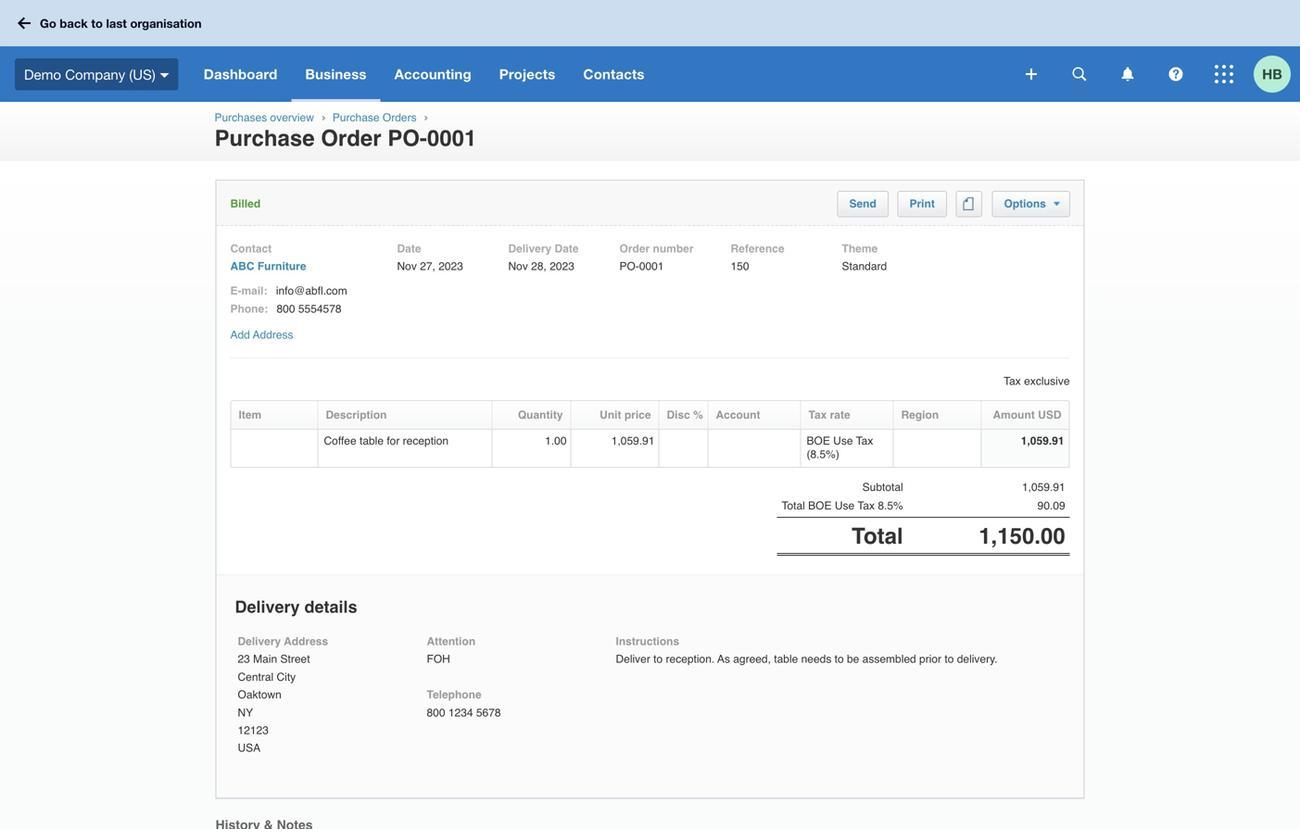 Task type: describe. For each thing, give the bounding box(es) containing it.
item
[[239, 409, 261, 422]]

main
[[253, 653, 277, 666]]

el image
[[977, 197, 980, 210]]

tax inside boe use tax (8.5%)
[[856, 435, 873, 448]]

purchase orders
[[333, 111, 417, 124]]

theme standard
[[842, 242, 887, 273]]

company
[[65, 66, 125, 82]]

to left be on the right bottom of page
[[835, 653, 844, 666]]

go back to last organisation
[[40, 16, 202, 30]]

23
[[238, 653, 250, 666]]

purchases overview link
[[215, 111, 314, 124]]

projects
[[499, 66, 555, 82]]

delivery address 23 main street central city oaktown ny 12123 usa
[[238, 635, 328, 755]]

quantity
[[518, 409, 563, 422]]

price
[[624, 409, 651, 422]]

business
[[305, 66, 367, 82]]

instructions deliver to reception. as agreed, table needs to be assembled prior to delivery.
[[616, 635, 998, 666]]

projects button
[[485, 46, 569, 102]]

total for total
[[852, 524, 903, 549]]

deliver
[[616, 653, 650, 666]]

date inside delivery date nov 28, 2023
[[555, 242, 579, 255]]

boe inside boe use tax (8.5%)
[[807, 435, 830, 448]]

add address
[[230, 328, 293, 341]]

send
[[849, 197, 876, 210]]

reception
[[403, 435, 449, 448]]

svg image inside demo company (us) popup button
[[160, 73, 169, 78]]

abc
[[230, 260, 254, 273]]

1234
[[448, 706, 473, 719]]

abc furniture link
[[230, 260, 306, 273]]

address for add address
[[253, 328, 293, 341]]

800 inside e-mail: info@abfl.com phone: 800 5554578
[[277, 302, 295, 315]]

tax left the rate
[[809, 409, 827, 422]]

5678
[[476, 706, 501, 719]]

800 inside telephone 800 1234 5678
[[427, 706, 445, 719]]

(8.5%)
[[807, 448, 839, 461]]

use inside boe use tax (8.5%)
[[833, 435, 853, 448]]

telephone
[[427, 689, 482, 702]]

1,059.91 down price
[[611, 435, 655, 448]]

27,
[[420, 260, 435, 273]]

mail:
[[241, 285, 267, 298]]

oaktown
[[238, 689, 282, 702]]

amount
[[993, 409, 1035, 422]]

nov inside "date nov 27, 2023"
[[397, 260, 417, 273]]

total boe use tax 8.5%
[[782, 500, 903, 513]]

coffee
[[324, 435, 356, 448]]

street
[[280, 653, 310, 666]]

region
[[901, 409, 939, 422]]

theme
[[842, 242, 878, 255]]

subtotal
[[862, 481, 903, 494]]

tax rate
[[809, 409, 850, 422]]

overview
[[270, 111, 314, 124]]

needs
[[801, 653, 832, 666]]

tax left "8.5%"
[[858, 500, 875, 513]]

purchase for purchase order po-0001
[[215, 126, 315, 151]]

unit
[[600, 409, 621, 422]]

0001 for order number po-0001
[[639, 260, 664, 273]]

2023 inside delivery date nov 28, 2023
[[550, 260, 574, 273]]

90.09
[[1038, 500, 1065, 513]]

delivery for delivery details
[[235, 598, 300, 617]]

reference
[[731, 242, 784, 255]]

8.5%
[[878, 500, 903, 513]]

e-
[[230, 285, 241, 298]]

standard
[[842, 260, 887, 273]]

tax exclusive
[[1004, 375, 1070, 388]]

total for total boe use tax 8.5%
[[782, 500, 805, 513]]

contact
[[230, 242, 272, 255]]

(us)
[[129, 66, 155, 82]]

1,059.91 up "90.09"
[[1022, 481, 1065, 494]]

table inside instructions deliver to reception. as agreed, table needs to be assembled prior to delivery.
[[774, 653, 798, 666]]

delivery date nov 28, 2023
[[508, 242, 579, 273]]

po- for order
[[388, 126, 427, 151]]

address for delivery address 23 main street central city oaktown ny 12123 usa
[[284, 635, 328, 648]]

contacts button
[[569, 46, 659, 102]]

nov inside delivery date nov 28, 2023
[[508, 260, 528, 273]]

po- for number
[[619, 260, 639, 273]]

1 vertical spatial boe
[[808, 500, 832, 513]]

purchases
[[215, 111, 267, 124]]

dashboard
[[204, 66, 277, 82]]

reception.
[[666, 653, 715, 666]]

instructions
[[616, 635, 679, 648]]

billed
[[230, 197, 261, 210]]

orders
[[383, 111, 417, 124]]

add address link
[[230, 328, 293, 341]]

unit price
[[600, 409, 651, 422]]

details
[[304, 598, 357, 617]]

add
[[230, 328, 250, 341]]

assembled
[[862, 653, 916, 666]]

as
[[717, 653, 730, 666]]

order number po-0001
[[619, 242, 694, 273]]

tax up amount
[[1004, 375, 1021, 388]]



Task type: locate. For each thing, give the bounding box(es) containing it.
1 horizontal spatial table
[[774, 653, 798, 666]]

0 vertical spatial po-
[[388, 126, 427, 151]]

1 vertical spatial total
[[852, 524, 903, 549]]

demo company (us)
[[24, 66, 155, 82]]

nov left 28,
[[508, 260, 528, 273]]

prior
[[919, 653, 942, 666]]

agreed,
[[733, 653, 771, 666]]

po- down orders
[[388, 126, 427, 151]]

delivery details
[[235, 598, 357, 617]]

dashboard link
[[190, 46, 291, 102]]

0 horizontal spatial date
[[397, 242, 421, 255]]

delivery for delivery date nov 28, 2023
[[508, 242, 552, 255]]

1 vertical spatial 0001
[[639, 260, 664, 273]]

1 vertical spatial table
[[774, 653, 798, 666]]

2023 right the 27,
[[438, 260, 463, 273]]

po- right delivery date nov 28, 2023
[[619, 260, 639, 273]]

to
[[91, 16, 103, 30], [653, 653, 663, 666], [835, 653, 844, 666], [945, 653, 954, 666]]

0 vertical spatial total
[[782, 500, 805, 513]]

info@abfl.com
[[276, 285, 347, 298]]

1 horizontal spatial date
[[555, 242, 579, 255]]

description
[[326, 409, 387, 422]]

2023 right 28,
[[550, 260, 574, 273]]

organisation
[[130, 16, 202, 30]]

central
[[238, 671, 274, 684]]

0 vertical spatial use
[[833, 435, 853, 448]]

1 nov from the left
[[397, 260, 417, 273]]

order
[[321, 126, 381, 151], [619, 242, 650, 255]]

for
[[387, 435, 400, 448]]

1,059.91 down usd
[[1021, 435, 1064, 448]]

abc furniture
[[230, 260, 306, 273]]

0001 down accounting
[[427, 126, 477, 151]]

accounting button
[[380, 46, 485, 102]]

1 date from the left
[[397, 242, 421, 255]]

usa
[[238, 742, 261, 755]]

0 vertical spatial purchase
[[333, 111, 380, 124]]

account
[[716, 409, 760, 422]]

svg image
[[1215, 65, 1233, 83], [1073, 67, 1087, 81], [1122, 67, 1134, 81], [1169, 67, 1183, 81], [1026, 69, 1037, 80], [160, 73, 169, 78]]

use up (8.5%)
[[833, 435, 853, 448]]

2023 inside "date nov 27, 2023"
[[438, 260, 463, 273]]

0 horizontal spatial order
[[321, 126, 381, 151]]

28,
[[531, 260, 547, 273]]

1 horizontal spatial 0001
[[639, 260, 664, 273]]

2 vertical spatial delivery
[[238, 635, 281, 648]]

0 vertical spatial 0001
[[427, 126, 477, 151]]

to down instructions
[[653, 653, 663, 666]]

be
[[847, 653, 859, 666]]

purchase down purchases overview link on the top of the page
[[215, 126, 315, 151]]

exclusive
[[1024, 375, 1070, 388]]

order left number
[[619, 242, 650, 255]]

hb
[[1262, 66, 1282, 82]]

boe use tax (8.5%)
[[807, 435, 873, 461]]

purchase up purchase order po-0001
[[333, 111, 380, 124]]

options
[[1004, 197, 1046, 210]]

foh
[[427, 653, 450, 666]]

number
[[653, 242, 694, 255]]

disc
[[667, 409, 690, 422]]

telephone 800 1234 5678
[[427, 689, 501, 719]]

usd
[[1038, 409, 1061, 422]]

print
[[910, 197, 935, 210]]

0 horizontal spatial 800
[[277, 302, 295, 315]]

delivery
[[508, 242, 552, 255], [235, 598, 300, 617], [238, 635, 281, 648]]

use
[[833, 435, 853, 448], [835, 500, 855, 513]]

800 down info@abfl.com
[[277, 302, 295, 315]]

1 vertical spatial use
[[835, 500, 855, 513]]

1 horizontal spatial 2023
[[550, 260, 574, 273]]

0 horizontal spatial 0001
[[427, 126, 477, 151]]

150
[[731, 260, 749, 273]]

1,150.00
[[979, 524, 1065, 549]]

send button
[[849, 197, 876, 210]]

po- inside order number po-0001
[[619, 260, 639, 273]]

address up street
[[284, 635, 328, 648]]

to left the 'last' at left top
[[91, 16, 103, 30]]

options button
[[1004, 197, 1060, 210]]

1 vertical spatial po-
[[619, 260, 639, 273]]

hb button
[[1254, 46, 1300, 102]]

0 horizontal spatial 2023
[[438, 260, 463, 273]]

date inside "date nov 27, 2023"
[[397, 242, 421, 255]]

12123
[[238, 724, 269, 737]]

5554578
[[298, 302, 342, 315]]

0 vertical spatial boe
[[807, 435, 830, 448]]

0 horizontal spatial purchase
[[215, 126, 315, 151]]

use left "8.5%"
[[835, 500, 855, 513]]

date left order number po-0001
[[555, 242, 579, 255]]

0001 for purchase order po-0001
[[427, 126, 477, 151]]

purchase orders link
[[333, 111, 417, 124]]

0001 down number
[[639, 260, 664, 273]]

svg image
[[18, 17, 31, 29]]

tax
[[1004, 375, 1021, 388], [809, 409, 827, 422], [856, 435, 873, 448], [858, 500, 875, 513]]

back
[[60, 16, 88, 30]]

1 horizontal spatial purchase
[[333, 111, 380, 124]]

0 horizontal spatial table
[[360, 435, 384, 448]]

rate
[[830, 409, 850, 422]]

demo company (us) button
[[0, 46, 190, 102]]

1 vertical spatial 800
[[427, 706, 445, 719]]

order down purchase orders
[[321, 126, 381, 151]]

1 vertical spatial address
[[284, 635, 328, 648]]

1 horizontal spatial nov
[[508, 260, 528, 273]]

tax up subtotal
[[856, 435, 873, 448]]

banner containing dashboard
[[0, 0, 1300, 102]]

delivery inside delivery date nov 28, 2023
[[508, 242, 552, 255]]

2 nov from the left
[[508, 260, 528, 273]]

nov
[[397, 260, 417, 273], [508, 260, 528, 273]]

address inside 'delivery address 23 main street central city oaktown ny 12123 usa'
[[284, 635, 328, 648]]

go back to last organisation link
[[11, 7, 213, 40]]

1 2023 from the left
[[438, 260, 463, 273]]

total
[[782, 500, 805, 513], [852, 524, 903, 549]]

coffee table for reception
[[324, 435, 449, 448]]

1 horizontal spatial po-
[[619, 260, 639, 273]]

0 vertical spatial order
[[321, 126, 381, 151]]

attention
[[427, 635, 476, 648]]

0 vertical spatial 800
[[277, 302, 295, 315]]

%
[[693, 409, 703, 422]]

0 horizontal spatial po-
[[388, 126, 427, 151]]

phone:
[[230, 302, 268, 315]]

0001 inside order number po-0001
[[639, 260, 664, 273]]

banner
[[0, 0, 1300, 102]]

purchase order po-0001
[[215, 126, 477, 151]]

accounting
[[394, 66, 471, 82]]

last
[[106, 16, 127, 30]]

800 left 1234
[[427, 706, 445, 719]]

table
[[360, 435, 384, 448], [774, 653, 798, 666]]

1.00
[[545, 435, 567, 448]]

boe up (8.5%)
[[807, 435, 830, 448]]

nov left the 27,
[[397, 260, 417, 273]]

0 horizontal spatial nov
[[397, 260, 417, 273]]

to right prior
[[945, 653, 954, 666]]

city
[[277, 671, 296, 684]]

1 vertical spatial delivery
[[235, 598, 300, 617]]

date up the 27,
[[397, 242, 421, 255]]

0 vertical spatial table
[[360, 435, 384, 448]]

800
[[277, 302, 295, 315], [427, 706, 445, 719]]

disc %
[[667, 409, 703, 422]]

0 horizontal spatial total
[[782, 500, 805, 513]]

table left needs
[[774, 653, 798, 666]]

0 vertical spatial address
[[253, 328, 293, 341]]

1 horizontal spatial 800
[[427, 706, 445, 719]]

order inside order number po-0001
[[619, 242, 650, 255]]

attention foh
[[427, 635, 476, 666]]

date nov 27, 2023
[[397, 242, 463, 273]]

delivery for delivery address 23 main street central city oaktown ny 12123 usa
[[238, 635, 281, 648]]

1 horizontal spatial order
[[619, 242, 650, 255]]

purchase for purchase orders
[[333, 111, 380, 124]]

demo
[[24, 66, 61, 82]]

1 horizontal spatial total
[[852, 524, 903, 549]]

1 vertical spatial purchase
[[215, 126, 315, 151]]

0 vertical spatial delivery
[[508, 242, 552, 255]]

table left for
[[360, 435, 384, 448]]

ny
[[238, 706, 253, 719]]

2 date from the left
[[555, 242, 579, 255]]

2 2023 from the left
[[550, 260, 574, 273]]

address right add
[[253, 328, 293, 341]]

1 vertical spatial order
[[619, 242, 650, 255]]

boe down (8.5%)
[[808, 500, 832, 513]]

delivery inside 'delivery address 23 main street central city oaktown ny 12123 usa'
[[238, 635, 281, 648]]

amount usd
[[993, 409, 1061, 422]]

go
[[40, 16, 56, 30]]



Task type: vqa. For each thing, say whether or not it's contained in the screenshot.
the Date
yes



